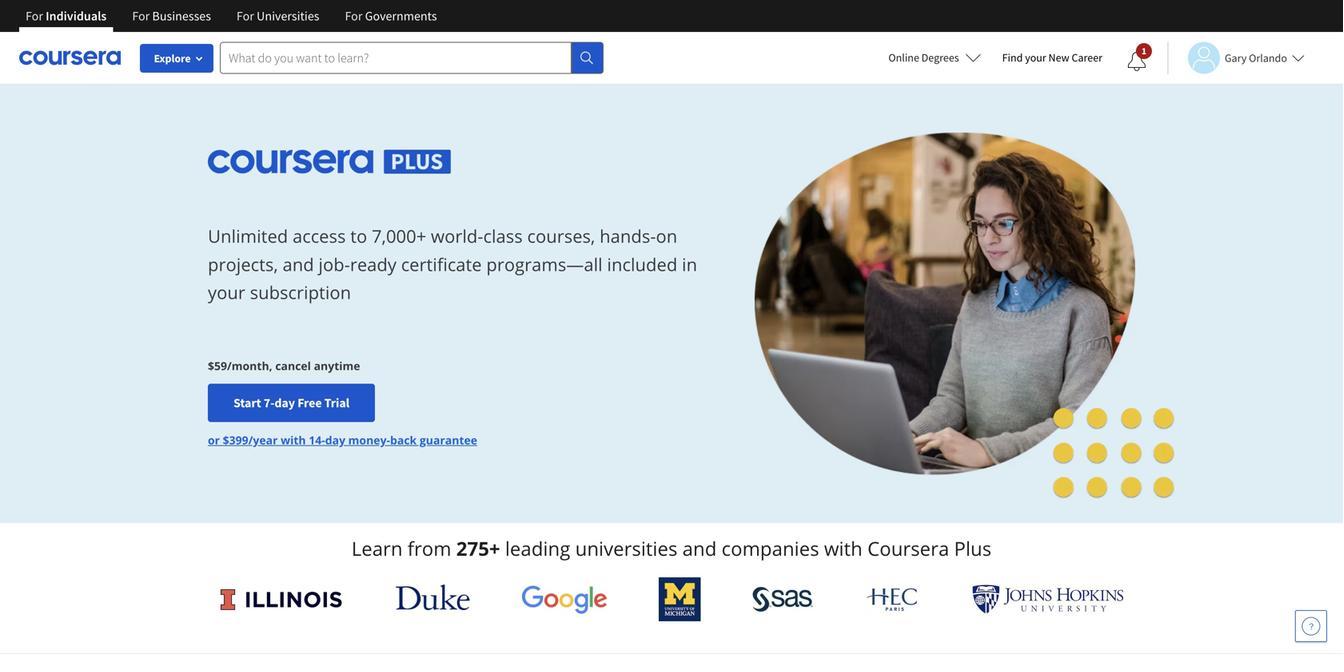 Task type: locate. For each thing, give the bounding box(es) containing it.
0 horizontal spatial your
[[208, 281, 245, 305]]

and
[[283, 253, 314, 277], [683, 536, 717, 562]]

0 vertical spatial day
[[275, 395, 295, 411]]

from
[[408, 536, 451, 562]]

1 for from the left
[[26, 8, 43, 24]]

coursera
[[868, 536, 949, 562]]

0 vertical spatial your
[[1025, 50, 1047, 65]]

$399
[[223, 433, 248, 448]]

and up subscription
[[283, 253, 314, 277]]

1 horizontal spatial with
[[824, 536, 863, 562]]

your inside unlimited access to 7,000+ world-class courses, hands-on projects, and job-ready certificate programs—all included in your subscription
[[208, 281, 245, 305]]

1 horizontal spatial day
[[325, 433, 346, 448]]

for individuals
[[26, 8, 107, 24]]

coursera plus image
[[208, 150, 452, 174]]

day left free at the left bottom
[[275, 395, 295, 411]]

for for governments
[[345, 8, 363, 24]]

1 horizontal spatial your
[[1025, 50, 1047, 65]]

and up university of michigan image
[[683, 536, 717, 562]]

for
[[26, 8, 43, 24], [132, 8, 150, 24], [237, 8, 254, 24], [345, 8, 363, 24]]

with
[[281, 433, 306, 448], [824, 536, 863, 562]]

day left money-
[[325, 433, 346, 448]]

with left coursera
[[824, 536, 863, 562]]

online degrees
[[889, 50, 959, 65]]

leading
[[505, 536, 570, 562]]

projects,
[[208, 253, 278, 277]]

to
[[350, 224, 367, 248]]

4 for from the left
[[345, 8, 363, 24]]

banner navigation
[[13, 0, 450, 32]]

for left the 'governments'
[[345, 8, 363, 24]]

your
[[1025, 50, 1047, 65], [208, 281, 245, 305]]

for universities
[[237, 8, 319, 24]]

14-
[[309, 433, 325, 448]]

1 horizontal spatial and
[[683, 536, 717, 562]]

university of michigan image
[[659, 578, 701, 622]]

1 button
[[1115, 42, 1160, 81]]

programs—all
[[487, 253, 603, 277]]

day
[[275, 395, 295, 411], [325, 433, 346, 448]]

with left 14-
[[281, 433, 306, 448]]

3 for from the left
[[237, 8, 254, 24]]

What do you want to learn? text field
[[220, 42, 572, 74]]

0 horizontal spatial with
[[281, 433, 306, 448]]

7-
[[264, 395, 275, 411]]

0 horizontal spatial day
[[275, 395, 295, 411]]

7,000+
[[372, 224, 426, 248]]

online degrees button
[[876, 40, 995, 75]]

courses,
[[527, 224, 595, 248]]

world-
[[431, 224, 483, 248]]

career
[[1072, 50, 1103, 65]]

start 7-day free trial
[[234, 395, 350, 411]]

$59 /month, cancel anytime
[[208, 358, 360, 374]]

find
[[1003, 50, 1023, 65]]

0 vertical spatial and
[[283, 253, 314, 277]]

johns hopkins university image
[[972, 585, 1124, 615]]

or
[[208, 433, 220, 448]]

unlimited
[[208, 224, 288, 248]]

for for universities
[[237, 8, 254, 24]]

for left universities
[[237, 8, 254, 24]]

1 vertical spatial and
[[683, 536, 717, 562]]

access
[[293, 224, 346, 248]]

for left businesses
[[132, 8, 150, 24]]

ready
[[350, 253, 397, 277]]

your down the projects,
[[208, 281, 245, 305]]

help center image
[[1302, 617, 1321, 637]]

0 horizontal spatial and
[[283, 253, 314, 277]]

None search field
[[220, 42, 604, 74]]

your right find
[[1025, 50, 1047, 65]]

275+
[[456, 536, 500, 562]]

university of illinois at urbana-champaign image
[[219, 587, 344, 613]]

find your new career
[[1003, 50, 1103, 65]]

hec paris image
[[865, 584, 921, 617]]

1 vertical spatial day
[[325, 433, 346, 448]]

for left the individuals at the top
[[26, 8, 43, 24]]

1 vertical spatial your
[[208, 281, 245, 305]]

new
[[1049, 50, 1070, 65]]

0 vertical spatial with
[[281, 433, 306, 448]]

find your new career link
[[995, 48, 1111, 68]]

guarantee
[[420, 433, 477, 448]]

universities
[[575, 536, 678, 562]]

2 for from the left
[[132, 8, 150, 24]]



Task type: vqa. For each thing, say whether or not it's contained in the screenshot.
Plus in the right bottom of the page
yes



Task type: describe. For each thing, give the bounding box(es) containing it.
degrees
[[922, 50, 959, 65]]

gary orlando
[[1225, 51, 1288, 65]]

sas image
[[753, 587, 814, 613]]

cancel
[[275, 358, 311, 374]]

for businesses
[[132, 8, 211, 24]]

show notifications image
[[1128, 52, 1147, 71]]

included
[[607, 253, 678, 277]]

and inside unlimited access to 7,000+ world-class courses, hands-on projects, and job-ready certificate programs—all included in your subscription
[[283, 253, 314, 277]]

learn from 275+ leading universities and companies with coursera plus
[[352, 536, 992, 562]]

certificate
[[401, 253, 482, 277]]

hands-
[[600, 224, 656, 248]]

for for individuals
[[26, 8, 43, 24]]

unlimited access to 7,000+ world-class courses, hands-on projects, and job-ready certificate programs—all included in your subscription
[[208, 224, 697, 305]]

online
[[889, 50, 920, 65]]

governments
[[365, 8, 437, 24]]

or $399 /year with 14-day money-back guarantee
[[208, 433, 477, 448]]

trial
[[324, 395, 350, 411]]

job-
[[319, 253, 350, 277]]

for governments
[[345, 8, 437, 24]]

individuals
[[46, 8, 107, 24]]

$59
[[208, 358, 227, 374]]

for for businesses
[[132, 8, 150, 24]]

universities
[[257, 8, 319, 24]]

start
[[234, 395, 261, 411]]

duke university image
[[396, 585, 470, 611]]

gary orlando button
[[1168, 42, 1305, 74]]

in
[[682, 253, 697, 277]]

coursera image
[[19, 45, 121, 71]]

google image
[[521, 585, 608, 615]]

explore
[[154, 51, 191, 66]]

free
[[298, 395, 322, 411]]

gary
[[1225, 51, 1247, 65]]

money-
[[348, 433, 390, 448]]

explore button
[[140, 44, 214, 73]]

subscription
[[250, 281, 351, 305]]

/year
[[248, 433, 278, 448]]

anytime
[[314, 358, 360, 374]]

orlando
[[1249, 51, 1288, 65]]

class
[[483, 224, 523, 248]]

start 7-day free trial button
[[208, 384, 375, 422]]

/month,
[[227, 358, 272, 374]]

plus
[[954, 536, 992, 562]]

companies
[[722, 536, 819, 562]]

businesses
[[152, 8, 211, 24]]

learn
[[352, 536, 403, 562]]

day inside button
[[275, 395, 295, 411]]

on
[[656, 224, 678, 248]]

back
[[390, 433, 417, 448]]

1
[[1142, 45, 1147, 57]]

1 vertical spatial with
[[824, 536, 863, 562]]



